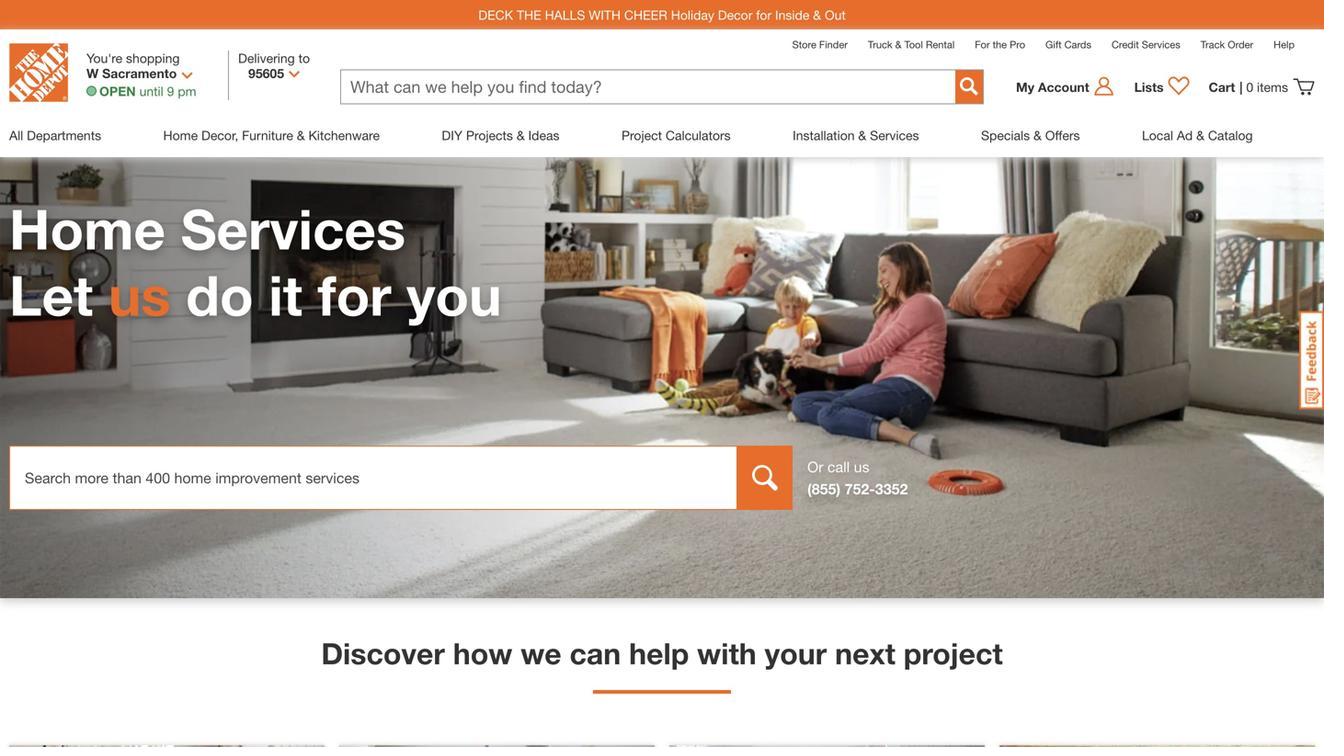 Task type: vqa. For each thing, say whether or not it's contained in the screenshot.
packaging.
no



Task type: describe. For each thing, give the bounding box(es) containing it.
can
[[570, 636, 621, 671]]

all departments link
[[9, 114, 101, 157]]

all departments
[[9, 128, 101, 143]]

you're shopping
[[86, 51, 180, 66]]

truck
[[868, 39, 893, 51]]

help
[[1274, 39, 1295, 51]]

with
[[589, 7, 621, 22]]

it
[[269, 262, 303, 328]]

rental
[[926, 39, 955, 51]]

specials & offers
[[981, 128, 1080, 143]]

the
[[517, 7, 541, 22]]

lists
[[1135, 79, 1164, 95]]

projects
[[466, 128, 513, 143]]

my
[[1016, 79, 1035, 95]]

departments
[[27, 128, 101, 143]]

pro
[[1010, 39, 1026, 51]]

track order link
[[1201, 39, 1254, 51]]

home services let us do it for you
[[9, 196, 502, 328]]

& right ad at the top of page
[[1197, 128, 1205, 143]]

open
[[99, 84, 136, 99]]

0
[[1247, 79, 1254, 95]]

to
[[299, 51, 310, 66]]

& left out
[[813, 7, 821, 22]]

the home depot logo link
[[9, 43, 68, 105]]

offers
[[1045, 128, 1080, 143]]

diy projects & ideas
[[442, 128, 560, 143]]

open until 9 pm
[[99, 84, 196, 99]]

all
[[9, 128, 23, 143]]

ad
[[1177, 128, 1193, 143]]

& right furniture
[[297, 128, 305, 143]]

kitchenware
[[309, 128, 380, 143]]

track
[[1201, 39, 1225, 51]]

project calculators
[[622, 128, 731, 143]]

track order
[[1201, 39, 1254, 51]]

store finder link
[[792, 39, 848, 51]]

credit
[[1112, 39, 1139, 51]]

us inside or call us (855) 752-3352
[[854, 458, 870, 476]]

gift cards link
[[1046, 39, 1092, 51]]

items
[[1257, 79, 1289, 95]]

holiday
[[671, 7, 715, 22]]

my account
[[1016, 79, 1090, 95]]

decor,
[[201, 128, 238, 143]]

for inside home services let us do it for you
[[318, 262, 391, 328]]

furniture
[[242, 128, 293, 143]]

credit services link
[[1112, 39, 1181, 51]]

submit search image
[[960, 77, 979, 96]]

how
[[453, 636, 513, 671]]

delivering
[[238, 51, 295, 66]]

account
[[1038, 79, 1090, 95]]

cards
[[1065, 39, 1092, 51]]

installation
[[793, 128, 855, 143]]

decor
[[718, 7, 753, 22]]

until
[[139, 84, 164, 99]]

discover how we can help with your next project
[[321, 636, 1003, 671]]

deck the halls with cheer holiday decor for inside & out
[[478, 7, 846, 22]]

my account link
[[1016, 76, 1125, 98]]

project calculators link
[[622, 114, 731, 157]]

store finder
[[792, 39, 848, 51]]

truck & tool rental link
[[868, 39, 955, 51]]

let
[[9, 262, 93, 328]]

finder
[[819, 39, 848, 51]]

752-
[[845, 481, 875, 498]]

next
[[835, 636, 896, 671]]

w
[[86, 66, 99, 81]]

with
[[697, 636, 757, 671]]

(855)
[[808, 481, 841, 498]]

deck
[[478, 7, 513, 22]]



Task type: locate. For each thing, give the bounding box(es) containing it.
& right installation
[[858, 128, 867, 143]]

sacramento
[[102, 66, 177, 81]]

3352
[[875, 481, 908, 498]]

or
[[808, 458, 824, 476]]

0 horizontal spatial for
[[318, 262, 391, 328]]

& left tool
[[895, 39, 902, 51]]

1 horizontal spatial for
[[756, 7, 772, 22]]

local ad & catalog
[[1142, 128, 1253, 143]]

services right credit
[[1142, 39, 1181, 51]]

feedback link image
[[1300, 311, 1324, 410]]

2 vertical spatial services
[[181, 196, 406, 262]]

& left ideas
[[517, 128, 525, 143]]

inside
[[775, 7, 810, 22]]

specials
[[981, 128, 1030, 143]]

0 vertical spatial for
[[756, 7, 772, 22]]

services inside home services let us do it for you
[[181, 196, 406, 262]]

services inside "link"
[[870, 128, 919, 143]]

Search more than 400 home improvement services text field
[[9, 446, 738, 510]]

for the pro
[[975, 39, 1026, 51]]

tool
[[905, 39, 923, 51]]

project
[[904, 636, 1003, 671]]

services
[[1142, 39, 1181, 51], [870, 128, 919, 143], [181, 196, 406, 262]]

the
[[993, 39, 1007, 51]]

1 vertical spatial home
[[9, 196, 165, 262]]

0 items
[[1247, 79, 1289, 95]]

& left offers
[[1034, 128, 1042, 143]]

us
[[108, 262, 171, 328], [854, 458, 870, 476]]

diy
[[442, 128, 463, 143]]

for left inside
[[756, 7, 772, 22]]

home decor, furniture & kitchenware link
[[163, 114, 380, 157]]

catalog
[[1208, 128, 1253, 143]]

you
[[407, 262, 502, 328]]

deck the halls with cheer holiday decor for inside & out link
[[478, 7, 846, 22]]

gift cards
[[1046, 39, 1092, 51]]

1 vertical spatial services
[[870, 128, 919, 143]]

truck & tool rental
[[868, 39, 955, 51]]

installation & services
[[793, 128, 919, 143]]

(855) 752-3352 link
[[808, 481, 908, 498]]

store
[[792, 39, 817, 51]]

lists link
[[1125, 76, 1200, 98]]

we
[[521, 636, 562, 671]]

services right installation
[[870, 128, 919, 143]]

you're
[[86, 51, 122, 66]]

do
[[186, 262, 253, 328]]

ideas
[[528, 128, 560, 143]]

specials & offers link
[[981, 114, 1080, 157]]

us left do
[[108, 262, 171, 328]]

0 vertical spatial home
[[163, 128, 198, 143]]

help link
[[1274, 39, 1295, 51]]

services for credit services
[[1142, 39, 1181, 51]]

us up 752-
[[854, 458, 870, 476]]

shopping
[[126, 51, 180, 66]]

for
[[756, 7, 772, 22], [318, 262, 391, 328]]

0 vertical spatial services
[[1142, 39, 1181, 51]]

installation & services link
[[793, 114, 919, 157]]

0 horizontal spatial us
[[108, 262, 171, 328]]

for the pro link
[[975, 39, 1026, 51]]

out
[[825, 7, 846, 22]]

home for furniture
[[163, 128, 198, 143]]

call
[[828, 458, 850, 476]]

help
[[629, 636, 689, 671]]

1 horizontal spatial us
[[854, 458, 870, 476]]

calculators
[[666, 128, 731, 143]]

diy projects & ideas link
[[442, 114, 560, 157]]

credit services
[[1112, 39, 1181, 51]]

0 horizontal spatial services
[[181, 196, 406, 262]]

cheer
[[624, 7, 668, 22]]

95605
[[248, 66, 284, 81]]

pm
[[178, 84, 196, 99]]

your
[[765, 636, 827, 671]]

us inside home services let us do it for you
[[108, 262, 171, 328]]

delivering to
[[238, 51, 310, 66]]

1 vertical spatial for
[[318, 262, 391, 328]]

home up let
[[9, 196, 165, 262]]

0 vertical spatial us
[[108, 262, 171, 328]]

services for home services let us do it for you
[[181, 196, 406, 262]]

1 vertical spatial us
[[854, 458, 870, 476]]

halls
[[545, 7, 585, 22]]

home
[[163, 128, 198, 143], [9, 196, 165, 262]]

the home depot image
[[9, 43, 68, 102]]

gift
[[1046, 39, 1062, 51]]

or call us (855) 752-3352
[[808, 458, 908, 498]]

services up it
[[181, 196, 406, 262]]

home left decor,
[[163, 128, 198, 143]]

for right it
[[318, 262, 391, 328]]

home inside home services let us do it for you
[[9, 196, 165, 262]]

order
[[1228, 39, 1254, 51]]

home for let
[[9, 196, 165, 262]]

for
[[975, 39, 990, 51]]

& inside "link"
[[858, 128, 867, 143]]

None text field
[[341, 70, 956, 103], [341, 70, 956, 103], [341, 70, 956, 103], [341, 70, 956, 103]]

discover
[[321, 636, 445, 671]]

cart
[[1209, 79, 1235, 95]]

1 horizontal spatial services
[[870, 128, 919, 143]]

local ad & catalog link
[[1142, 114, 1253, 157]]

2 horizontal spatial services
[[1142, 39, 1181, 51]]

9
[[167, 84, 174, 99]]

local
[[1142, 128, 1174, 143]]



